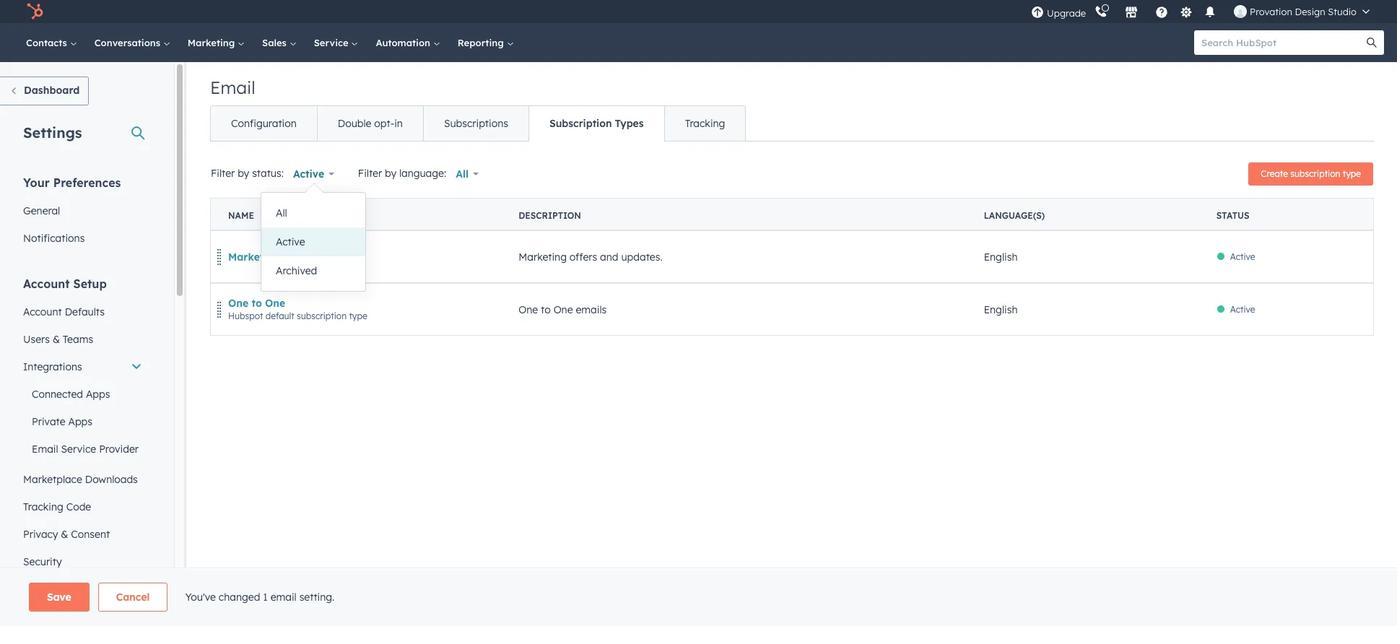 Task type: describe. For each thing, give the bounding box(es) containing it.
1
[[263, 591, 268, 604]]

marketplace downloads
[[23, 473, 138, 486]]

hubspot
[[228, 310, 263, 321]]

hubspot link
[[17, 3, 54, 20]]

account setup
[[23, 277, 107, 291]]

apps for private apps
[[68, 415, 92, 428]]

Search HubSpot search field
[[1194, 30, 1371, 55]]

information
[[283, 250, 345, 263]]

automation
[[376, 37, 433, 48]]

hubspot image
[[26, 3, 43, 20]]

changed
[[219, 591, 260, 604]]

upgrade image
[[1031, 6, 1044, 19]]

cancel button
[[98, 583, 168, 612]]

subscription types link
[[529, 106, 664, 141]]

marketing offers and updates.
[[519, 250, 663, 263]]

create subscription type button
[[1249, 162, 1373, 186]]

marketing link
[[179, 23, 254, 62]]

marketplaces image
[[1125, 6, 1138, 19]]

automation link
[[367, 23, 449, 62]]

by for status:
[[238, 167, 249, 180]]

reporting link
[[449, 23, 522, 62]]

settings image
[[1180, 6, 1193, 19]]

active button
[[284, 160, 344, 188]]

help button
[[1150, 0, 1174, 23]]

notifications image
[[1204, 6, 1217, 19]]

security link
[[14, 548, 151, 576]]

account setup element
[[14, 276, 151, 576]]

filter for filter by language:
[[358, 167, 382, 180]]

type inside button
[[1343, 168, 1361, 179]]

connected
[[32, 388, 83, 401]]

integrations
[[23, 360, 82, 373]]

active inside active popup button
[[293, 168, 324, 181]]

general link
[[14, 197, 151, 225]]

consent
[[71, 528, 110, 541]]

updates.
[[621, 250, 663, 263]]

marketplace
[[23, 473, 82, 486]]

filter by language:
[[358, 167, 446, 180]]

filter by status:
[[211, 167, 284, 180]]

email
[[271, 591, 297, 604]]

tracking code
[[23, 500, 91, 513]]

type inside one to one hubspot default subscription type
[[349, 310, 367, 321]]

integrations button
[[14, 353, 151, 381]]

subscriptions link
[[423, 106, 529, 141]]

design
[[1295, 6, 1326, 17]]

setting.
[[299, 591, 335, 604]]

calling icon button
[[1089, 2, 1114, 21]]

james peterson image
[[1234, 5, 1247, 18]]

your preferences
[[23, 175, 121, 190]]

save
[[47, 591, 71, 604]]

marketing information button
[[228, 250, 345, 263]]

apps for connected apps
[[86, 388, 110, 401]]

email for email
[[210, 77, 255, 98]]

private apps link
[[14, 408, 151, 435]]

notifications
[[23, 232, 85, 245]]

privacy & consent link
[[14, 521, 151, 548]]

english for one to one emails
[[984, 303, 1018, 316]]

types
[[615, 117, 644, 130]]

emails
[[576, 303, 607, 316]]

teams
[[63, 333, 93, 346]]

double
[[338, 117, 371, 130]]

configuration
[[231, 117, 297, 130]]

settings link
[[1177, 4, 1195, 19]]

service link
[[305, 23, 367, 62]]

marketing information
[[228, 250, 345, 263]]

language(s)
[[984, 210, 1045, 221]]

1 horizontal spatial service
[[314, 37, 351, 48]]

reporting
[[458, 37, 507, 48]]

marketing for marketing information
[[228, 250, 280, 263]]

offers
[[570, 250, 597, 263]]

by for language:
[[385, 167, 397, 180]]

privacy & consent
[[23, 528, 110, 541]]

one to one emails
[[519, 303, 607, 316]]

users & teams
[[23, 333, 93, 346]]

in
[[394, 117, 403, 130]]

connected apps
[[32, 388, 110, 401]]

contacts link
[[17, 23, 86, 62]]

subscription inside button
[[1291, 168, 1341, 179]]

all inside all button
[[276, 207, 287, 220]]

& for privacy
[[61, 528, 68, 541]]

save button
[[29, 583, 89, 612]]

and
[[600, 250, 619, 263]]

connected apps link
[[14, 381, 151, 408]]

general
[[23, 204, 60, 217]]

all button
[[261, 199, 365, 227]]

archived
[[276, 264, 317, 277]]

calling icon image
[[1095, 6, 1108, 19]]

subscriptions
[[444, 117, 508, 130]]

defaults
[[65, 305, 105, 318]]



Task type: vqa. For each thing, say whether or not it's contained in the screenshot.
"Garebear Orlando" ICON
no



Task type: locate. For each thing, give the bounding box(es) containing it.
settings
[[23, 123, 82, 142]]

0 horizontal spatial email
[[32, 443, 58, 456]]

active
[[293, 168, 324, 181], [276, 235, 305, 248], [1230, 251, 1255, 262], [1230, 304, 1255, 314]]

configuration link
[[211, 106, 317, 141]]

account defaults
[[23, 305, 105, 318]]

status
[[1217, 210, 1250, 221]]

all
[[456, 168, 469, 181], [276, 207, 287, 220]]

&
[[53, 333, 60, 346], [61, 528, 68, 541]]

downloads
[[85, 473, 138, 486]]

contacts
[[26, 37, 70, 48]]

1 vertical spatial type
[[349, 310, 367, 321]]

marketing for marketing offers and updates.
[[519, 250, 567, 263]]

0 horizontal spatial tracking
[[23, 500, 63, 513]]

by left language:
[[385, 167, 397, 180]]

email for email service provider
[[32, 443, 58, 456]]

subscription inside one to one hubspot default subscription type
[[297, 310, 347, 321]]

language:
[[399, 167, 446, 180]]

setup
[[73, 277, 107, 291]]

notifications link
[[14, 225, 151, 252]]

0 vertical spatial type
[[1343, 168, 1361, 179]]

0 horizontal spatial subscription
[[297, 310, 347, 321]]

filter for filter by status:
[[211, 167, 235, 180]]

1 vertical spatial english
[[984, 303, 1018, 316]]

1 horizontal spatial to
[[541, 303, 551, 316]]

to left emails
[[541, 303, 551, 316]]

1 horizontal spatial subscription
[[1291, 168, 1341, 179]]

1 vertical spatial &
[[61, 528, 68, 541]]

marketplace downloads link
[[14, 466, 151, 493]]

to up hubspot
[[252, 296, 262, 309]]

dashboard link
[[0, 77, 89, 105]]

subscription types
[[549, 117, 644, 130]]

privacy
[[23, 528, 58, 541]]

marketplaces button
[[1116, 0, 1147, 23]]

& right privacy
[[61, 528, 68, 541]]

0 vertical spatial all
[[456, 168, 469, 181]]

0 horizontal spatial &
[[53, 333, 60, 346]]

0 horizontal spatial all
[[276, 207, 287, 220]]

subscription right the create
[[1291, 168, 1341, 179]]

preferences
[[53, 175, 121, 190]]

name
[[228, 210, 254, 221]]

filter down double opt-in link
[[358, 167, 382, 180]]

archived button
[[261, 256, 365, 285]]

your preferences element
[[14, 175, 151, 252]]

1 vertical spatial subscription
[[297, 310, 347, 321]]

all right name
[[276, 207, 287, 220]]

& inside privacy & consent link
[[61, 528, 68, 541]]

you've
[[185, 591, 216, 604]]

filter left status:
[[211, 167, 235, 180]]

search image
[[1367, 38, 1377, 48]]

1 horizontal spatial by
[[385, 167, 397, 180]]

users
[[23, 333, 50, 346]]

cancel
[[116, 591, 150, 604]]

1 vertical spatial tracking
[[23, 500, 63, 513]]

marketing down name
[[228, 250, 280, 263]]

all inside all popup button
[[456, 168, 469, 181]]

tracking inside tracking link
[[685, 117, 725, 130]]

subscription right default
[[297, 310, 347, 321]]

dashboard
[[24, 84, 80, 97]]

tracking
[[685, 117, 725, 130], [23, 500, 63, 513]]

2 english from the top
[[984, 303, 1018, 316]]

tracking for tracking
[[685, 117, 725, 130]]

0 vertical spatial english
[[984, 250, 1018, 263]]

0 vertical spatial tracking
[[685, 117, 725, 130]]

service inside account setup element
[[61, 443, 96, 456]]

to inside one to one hubspot default subscription type
[[252, 296, 262, 309]]

1 horizontal spatial filter
[[358, 167, 382, 180]]

email up configuration link
[[210, 77, 255, 98]]

1 vertical spatial apps
[[68, 415, 92, 428]]

to for hubspot
[[252, 296, 262, 309]]

users & teams link
[[14, 326, 151, 353]]

& right users
[[53, 333, 60, 346]]

sales
[[262, 37, 289, 48]]

1 horizontal spatial all
[[456, 168, 469, 181]]

help image
[[1155, 6, 1168, 19]]

marketing left sales
[[188, 37, 238, 48]]

marketing
[[188, 37, 238, 48], [228, 250, 280, 263], [519, 250, 567, 263]]

1 vertical spatial all
[[276, 207, 287, 220]]

1 english from the top
[[984, 250, 1018, 263]]

1 horizontal spatial email
[[210, 77, 255, 98]]

status:
[[252, 167, 284, 180]]

tracking inside tracking code link
[[23, 500, 63, 513]]

account up users
[[23, 305, 62, 318]]

email service provider
[[32, 443, 139, 456]]

1 horizontal spatial &
[[61, 528, 68, 541]]

email down private
[[32, 443, 58, 456]]

by
[[238, 167, 249, 180], [385, 167, 397, 180]]

apps inside private apps link
[[68, 415, 92, 428]]

list box containing all
[[261, 193, 365, 291]]

subscription
[[549, 117, 612, 130]]

upgrade
[[1047, 7, 1086, 18]]

subscription
[[1291, 168, 1341, 179], [297, 310, 347, 321]]

private
[[32, 415, 65, 428]]

provation
[[1250, 6, 1292, 17]]

type
[[1343, 168, 1361, 179], [349, 310, 367, 321]]

marketing left offers
[[519, 250, 567, 263]]

active inside active button
[[276, 235, 305, 248]]

0 vertical spatial account
[[23, 277, 70, 291]]

0 horizontal spatial service
[[61, 443, 96, 456]]

2 account from the top
[[23, 305, 62, 318]]

1 horizontal spatial tracking
[[685, 117, 725, 130]]

service down private apps link
[[61, 443, 96, 456]]

& for users
[[53, 333, 60, 346]]

provider
[[99, 443, 139, 456]]

management
[[55, 600, 131, 615]]

create
[[1261, 168, 1288, 179]]

2 filter from the left
[[358, 167, 382, 180]]

0 horizontal spatial to
[[252, 296, 262, 309]]

service
[[314, 37, 351, 48], [61, 443, 96, 456]]

to for emails
[[541, 303, 551, 316]]

menu
[[1030, 0, 1380, 23]]

0 horizontal spatial filter
[[211, 167, 235, 180]]

active button
[[261, 227, 365, 256]]

english for marketing offers and updates.
[[984, 250, 1018, 263]]

1 vertical spatial service
[[61, 443, 96, 456]]

0 horizontal spatial by
[[238, 167, 249, 180]]

create subscription type
[[1261, 168, 1361, 179]]

private apps
[[32, 415, 92, 428]]

double opt-in link
[[317, 106, 423, 141]]

all right language:
[[456, 168, 469, 181]]

0 vertical spatial service
[[314, 37, 351, 48]]

0 vertical spatial subscription
[[1291, 168, 1341, 179]]

0 vertical spatial &
[[53, 333, 60, 346]]

1 account from the top
[[23, 277, 70, 291]]

account for account setup
[[23, 277, 70, 291]]

to
[[252, 296, 262, 309], [541, 303, 551, 316]]

email service provider link
[[14, 435, 151, 463]]

studio
[[1328, 6, 1357, 17]]

account for account defaults
[[23, 305, 62, 318]]

1 filter from the left
[[211, 167, 235, 180]]

service right sales link
[[314, 37, 351, 48]]

data management
[[23, 600, 131, 615]]

navigation
[[210, 105, 746, 142]]

one
[[228, 296, 249, 309], [265, 296, 285, 309], [519, 303, 538, 316], [554, 303, 573, 316]]

one to one hubspot default subscription type
[[228, 296, 367, 321]]

apps inside connected apps link
[[86, 388, 110, 401]]

marketing for marketing
[[188, 37, 238, 48]]

1 by from the left
[[238, 167, 249, 180]]

one to one button
[[228, 296, 285, 309]]

notifications button
[[1198, 0, 1223, 23]]

search button
[[1360, 30, 1384, 55]]

conversations link
[[86, 23, 179, 62]]

by left status:
[[238, 167, 249, 180]]

filter
[[211, 167, 235, 180], [358, 167, 382, 180]]

description
[[519, 210, 581, 221]]

account up account defaults
[[23, 277, 70, 291]]

list box
[[261, 193, 365, 291]]

tracking for tracking code
[[23, 500, 63, 513]]

1 vertical spatial email
[[32, 443, 58, 456]]

apps up email service provider link
[[68, 415, 92, 428]]

default
[[266, 310, 294, 321]]

navigation containing configuration
[[210, 105, 746, 142]]

0 horizontal spatial type
[[349, 310, 367, 321]]

0 vertical spatial apps
[[86, 388, 110, 401]]

code
[[66, 500, 91, 513]]

apps up private apps link
[[86, 388, 110, 401]]

provation design studio
[[1250, 6, 1357, 17]]

all button
[[446, 160, 488, 188]]

1 horizontal spatial type
[[1343, 168, 1361, 179]]

1 vertical spatial account
[[23, 305, 62, 318]]

email inside account setup element
[[32, 443, 58, 456]]

0 vertical spatial email
[[210, 77, 255, 98]]

menu containing provation design studio
[[1030, 0, 1380, 23]]

account defaults link
[[14, 298, 151, 326]]

2 by from the left
[[385, 167, 397, 180]]

& inside the users & teams link
[[53, 333, 60, 346]]

security
[[23, 555, 62, 568]]

double opt-in
[[338, 117, 403, 130]]



